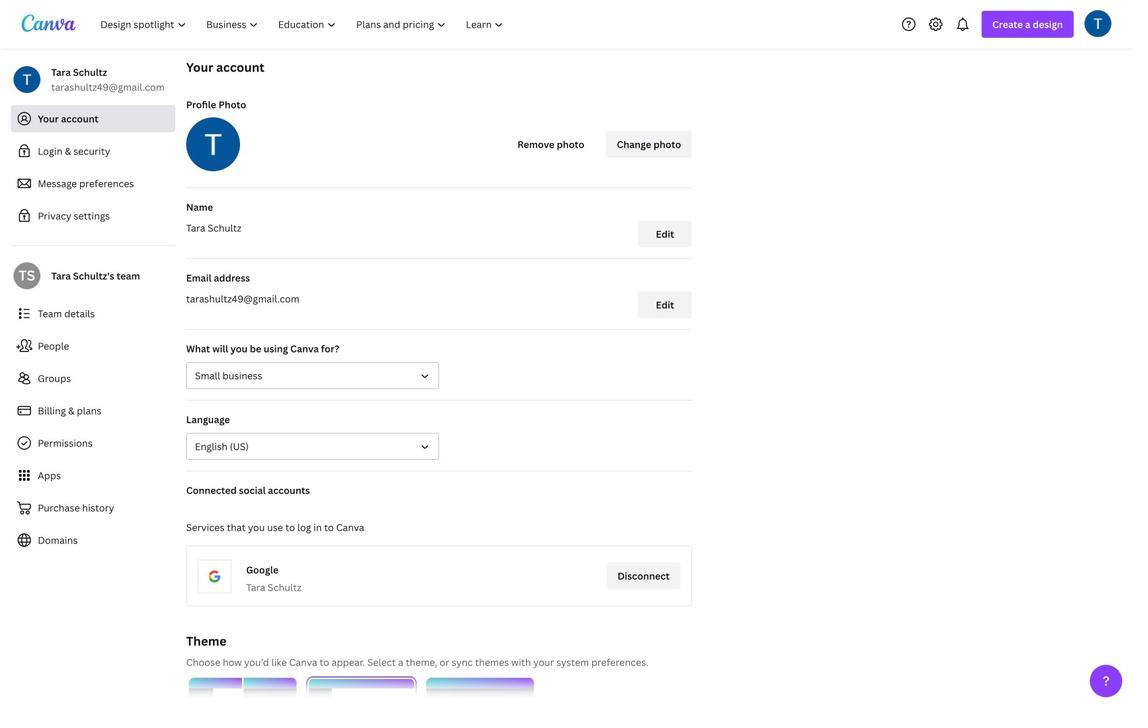 Task type: vqa. For each thing, say whether or not it's contained in the screenshot.
Tara Schultz's team element
yes



Task type: locate. For each thing, give the bounding box(es) containing it.
tara schultz's team image
[[13, 263, 40, 290]]

None button
[[186, 362, 439, 389], [189, 678, 297, 709], [308, 678, 416, 709], [427, 678, 535, 709], [186, 362, 439, 389], [189, 678, 297, 709], [308, 678, 416, 709], [427, 678, 535, 709]]

tara schultz image
[[1085, 10, 1112, 37]]

top level navigation element
[[92, 11, 515, 38]]



Task type: describe. For each thing, give the bounding box(es) containing it.
Language: English (US) button
[[186, 433, 439, 460]]

tara schultz's team element
[[13, 263, 40, 290]]



